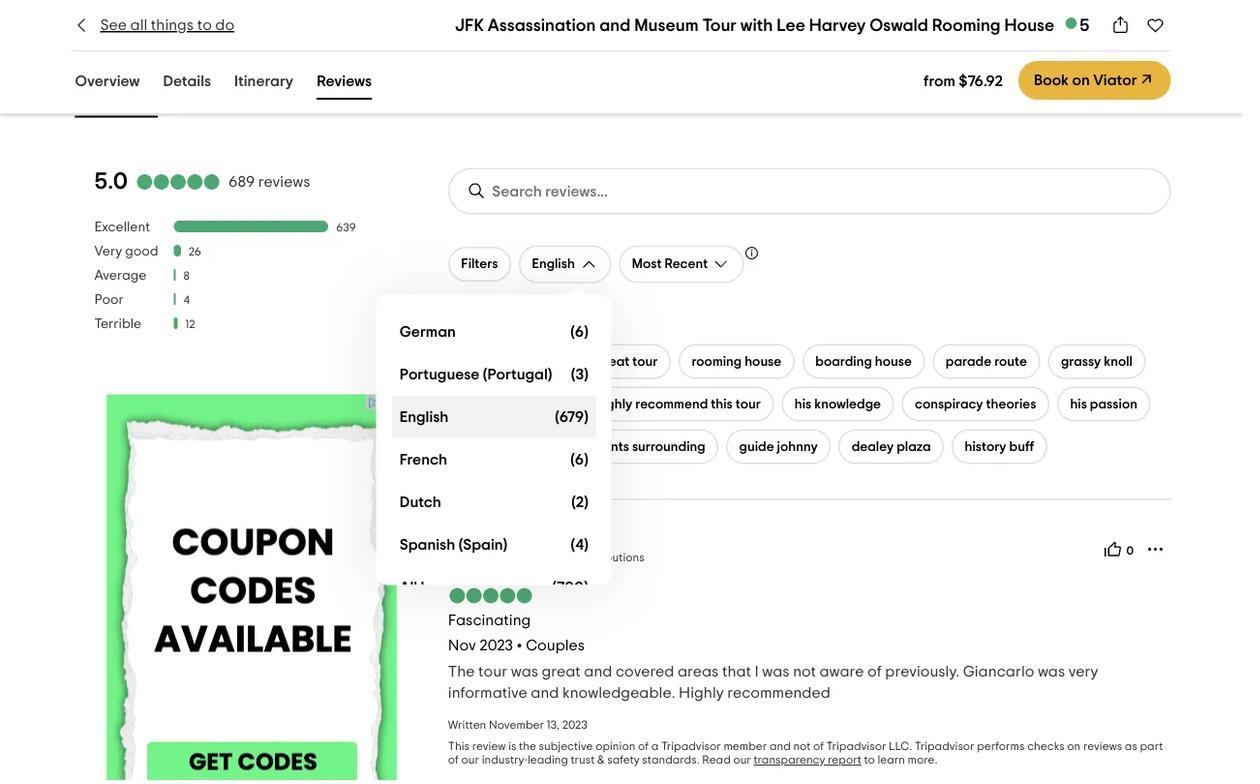 Task type: vqa. For each thing, say whether or not it's contained in the screenshot.
Free cancellation
no



Task type: describe. For each thing, give the bounding box(es) containing it.
fascinating
[[448, 613, 531, 629]]

november
[[489, 720, 544, 732]]

house for boarding house
[[875, 355, 912, 369]]

0 horizontal spatial reviews
[[259, 174, 311, 190]]

review
[[472, 742, 506, 753]]

history
[[965, 440, 1007, 454]]

fascinating nov 2023 • couples
[[448, 613, 585, 653]]

fun dallas tours button
[[448, 430, 569, 464]]

option containing portuguese (portugal)
[[392, 353, 596, 396]]

the
[[448, 664, 475, 680]]

all
[[399, 580, 417, 595]]

german
[[399, 324, 456, 340]]

0 button
[[1098, 534, 1141, 565]]

$76.92
[[959, 73, 1003, 89]]

0 vertical spatial on
[[1073, 73, 1090, 88]]

robert b image
[[448, 533, 479, 564]]

tour for the
[[479, 664, 508, 680]]

(6) for german
[[570, 324, 588, 340]]

depository
[[495, 398, 562, 411]]

route
[[995, 355, 1028, 369]]

13,
[[547, 720, 560, 732]]

details
[[163, 73, 211, 89]]

his passion button
[[1058, 387, 1151, 422]]

fascinating link
[[448, 613, 531, 629]]

3 tripadvisor from the left
[[915, 742, 975, 753]]

from
[[924, 73, 956, 89]]

open options menu image
[[1146, 540, 1166, 559]]

dealey plaza button
[[839, 430, 945, 464]]

recommend
[[636, 398, 708, 411]]

portuguese (portugal)
[[399, 367, 552, 382]]

standards.
[[643, 755, 700, 767]]

1 horizontal spatial 5.0 of 5 bubbles image
[[448, 588, 534, 604]]

details button
[[159, 68, 215, 100]]

jfk
[[461, 355, 476, 369]]

itinerary button
[[231, 68, 298, 100]]

see all things to do link
[[71, 15, 235, 36]]

this
[[448, 742, 470, 753]]

1 tripadvisor from the left
[[662, 742, 721, 753]]

highly
[[679, 685, 724, 701]]

tour for great
[[633, 355, 658, 369]]

and up "knowledgeable."
[[584, 664, 613, 680]]

advertisement region
[[107, 395, 397, 782]]

option containing dutch
[[392, 481, 596, 524]]

his for his passion
[[1071, 398, 1088, 411]]

jfk
[[455, 16, 484, 34]]

4 inside filter reviews "element"
[[184, 294, 190, 306]]

transparency report to learn more.
[[754, 755, 938, 767]]

plaza
[[897, 440, 931, 454]]

book
[[461, 398, 493, 411]]

and inside "this review is the subjective opinion of a tripadvisor member and not of tripadvisor llc. tripadvisor performs checks on reviews as part of our industry-leading trust & safety standards. read our"
[[770, 742, 791, 753]]

see all things to do
[[100, 17, 235, 33]]

dallas
[[484, 440, 521, 454]]

with
[[741, 16, 773, 34]]

option containing english
[[392, 396, 596, 438]]

recommended
[[728, 685, 831, 701]]

0 horizontal spatial reviews
[[75, 82, 158, 106]]

2 tripadvisor from the left
[[827, 742, 887, 753]]

do
[[215, 17, 235, 33]]

as
[[1125, 742, 1138, 753]]

report
[[828, 755, 862, 767]]

639
[[336, 222, 356, 233]]

on inside "this review is the subjective opinion of a tripadvisor member and not of tripadvisor llc. tripadvisor performs checks on reviews as part of our industry-leading trust & safety standards. read our"
[[1068, 742, 1081, 753]]

3 was from the left
[[1038, 664, 1066, 680]]

filter reviews element
[[94, 219, 410, 340]]

previously.
[[886, 664, 960, 680]]

option containing german
[[392, 310, 596, 353]]

filters button
[[448, 247, 512, 282]]

areas
[[678, 664, 719, 680]]

1 was from the left
[[511, 664, 539, 680]]

parade route button
[[933, 344, 1041, 379]]

knoll
[[1105, 355, 1133, 369]]

conspiracy
[[915, 398, 984, 411]]

all
[[130, 17, 148, 33]]

this
[[711, 398, 733, 411]]

filters
[[461, 258, 498, 271]]

jfk assassination and museum tour with lee harvey oswald rooming house
[[455, 16, 1055, 34]]

5
[[1080, 16, 1090, 34]]

grassy knoll
[[1062, 355, 1133, 369]]

his for his knowledge
[[795, 398, 812, 411]]

and left 'museum'
[[600, 16, 631, 34]]

history buff button
[[952, 430, 1048, 464]]

his knowledge
[[795, 398, 881, 411]]

(6) for french
[[570, 452, 588, 467]]

reviews inside "this review is the subjective opinion of a tripadvisor member and not of tripadvisor llc. tripadvisor performs checks on reviews as part of our industry-leading trust & safety standards. read our"
[[1084, 742, 1123, 753]]

&
[[598, 755, 605, 767]]

dealey
[[852, 440, 894, 454]]

share image
[[1112, 15, 1131, 35]]

surrounding
[[632, 440, 706, 454]]

1 our from the left
[[462, 755, 480, 767]]

history buff
[[965, 440, 1035, 454]]

house for rooming house
[[745, 355, 782, 369]]

(700)
[[552, 580, 588, 595]]

0
[[1127, 545, 1134, 557]]

events surrounding
[[590, 440, 706, 454]]

highly recommend this tour button
[[583, 387, 774, 422]]

contributions
[[574, 553, 645, 564]]

Search search field
[[492, 182, 654, 201]]

very
[[1069, 664, 1099, 680]]

1 horizontal spatial reviews
[[317, 73, 372, 89]]

2023 inside fascinating nov 2023 • couples
[[480, 638, 513, 653]]

(2)
[[571, 495, 588, 510]]

knowledgeable.
[[563, 685, 676, 701]]

museum
[[635, 16, 699, 34]]

spanish (spain)
[[399, 537, 507, 553]]

search image
[[467, 182, 487, 201]]

of down this
[[448, 755, 459, 767]]

of up transparency report link
[[814, 742, 824, 753]]

robert
[[487, 533, 536, 548]]

1 horizontal spatial reviews button
[[313, 68, 376, 100]]

things
[[151, 17, 194, 33]]



Task type: locate. For each thing, give the bounding box(es) containing it.
2 (6) from the top
[[570, 452, 588, 467]]

4 inside the robert b stratford, ct 4 contributions
[[565, 553, 572, 564]]

2 not from the top
[[794, 742, 811, 753]]

0 vertical spatial 4
[[184, 294, 190, 306]]

assassination
[[488, 16, 596, 34]]

tripadvisor up transparency report to learn more.
[[827, 742, 887, 753]]

i
[[755, 664, 759, 680]]

2 horizontal spatial tour
[[736, 398, 761, 411]]

0 horizontal spatial reviews button
[[71, 76, 162, 118]]

of left the a on the right of the page
[[638, 742, 649, 753]]

tour inside 'the tour was great and covered areas that i was not aware of previously. giancarlo was very informative and knowledgeable. highly recommended'
[[479, 664, 508, 680]]

0 vertical spatial to
[[197, 17, 212, 33]]

0 horizontal spatial tour
[[479, 664, 508, 680]]

conspiracy theories button
[[902, 387, 1050, 422]]

1 vertical spatial reviews
[[1084, 742, 1123, 753]]

transparency report link
[[754, 755, 862, 767]]

boarding house button
[[803, 344, 925, 379]]

(3)
[[571, 367, 588, 382]]

option containing french
[[392, 438, 596, 481]]

guide johnny button
[[727, 430, 831, 464]]

not up the "recommended"
[[793, 664, 817, 680]]

average
[[94, 269, 147, 283]]

1 house from the left
[[745, 355, 782, 369]]

1 horizontal spatial tripadvisor
[[827, 742, 887, 753]]

french
[[399, 452, 447, 467]]

option containing all languages
[[392, 566, 596, 609]]

1 vertical spatial to
[[864, 755, 875, 767]]

book depository
[[461, 398, 562, 411]]

3 option from the top
[[392, 396, 596, 438]]

1 vertical spatial english
[[399, 409, 448, 425]]

1 vertical spatial tour
[[736, 398, 761, 411]]

0 vertical spatial great
[[596, 355, 630, 369]]

grassy
[[1062, 355, 1102, 369]]

not inside "this review is the subjective opinion of a tripadvisor member and not of tripadvisor llc. tripadvisor performs checks on reviews as part of our industry-leading trust & safety standards. read our"
[[794, 742, 811, 753]]

0 vertical spatial tour
[[633, 355, 658, 369]]

house
[[745, 355, 782, 369], [875, 355, 912, 369]]

member
[[724, 742, 767, 753]]

0 vertical spatial reviews
[[259, 174, 311, 190]]

(679)
[[555, 409, 588, 425]]

book depository button
[[448, 387, 575, 422]]

7 option from the top
[[392, 566, 596, 609]]

2 horizontal spatial tripadvisor
[[915, 742, 975, 753]]

4 down '8'
[[184, 294, 190, 306]]

q&a button
[[177, 76, 233, 118]]

0 horizontal spatial english
[[399, 409, 448, 425]]

2023
[[480, 638, 513, 653], [562, 720, 588, 732]]

his up the johnny
[[795, 398, 812, 411]]

english inside dropdown button
[[532, 258, 575, 271]]

subjective
[[539, 742, 593, 753]]

4 right ct
[[565, 553, 572, 564]]

689
[[229, 174, 255, 190]]

tour up the recommend
[[633, 355, 658, 369]]

6 option from the top
[[392, 524, 596, 566]]

buff
[[1010, 440, 1035, 454]]

book on viator
[[1034, 73, 1138, 88]]

1 horizontal spatial house
[[875, 355, 912, 369]]

1 horizontal spatial great
[[596, 355, 630, 369]]

our down member
[[734, 755, 752, 767]]

informative
[[448, 685, 528, 701]]

on right checks
[[1068, 742, 1081, 753]]

5.0 of 5 bubbles image left 689
[[136, 174, 221, 190]]

1 vertical spatial 5.0 of 5 bubbles image
[[448, 588, 534, 604]]

his left passion
[[1071, 398, 1088, 411]]

safety
[[608, 755, 640, 767]]

see
[[100, 17, 127, 33]]

book
[[1034, 73, 1069, 88]]

great tour button
[[583, 344, 671, 379]]

1 horizontal spatial was
[[763, 664, 790, 680]]

most
[[632, 258, 662, 271]]

english inside option
[[399, 409, 448, 425]]

very good
[[94, 245, 158, 259]]

and up transparency
[[770, 742, 791, 753]]

not inside 'the tour was great and covered areas that i was not aware of previously. giancarlo was very informative and knowledgeable. highly recommended'
[[793, 664, 817, 680]]

0 horizontal spatial great
[[542, 664, 581, 680]]

of right the aware
[[868, 664, 882, 680]]

read
[[703, 755, 731, 767]]

1 (6) from the top
[[570, 324, 588, 340]]

reviews right 689
[[259, 174, 311, 190]]

rooming
[[933, 16, 1001, 34]]

house right rooming at the right of the page
[[745, 355, 782, 369]]

tripadvisor up 'standards.' on the right bottom of page
[[662, 742, 721, 753]]

reviews right itinerary
[[317, 73, 372, 89]]

0 horizontal spatial tripadvisor
[[662, 742, 721, 753]]

llc.
[[889, 742, 913, 753]]

fun
[[461, 440, 481, 454]]

1 horizontal spatial to
[[864, 755, 875, 767]]

reviews left as
[[1084, 742, 1123, 753]]

to left the "learn"
[[864, 755, 875, 767]]

part
[[1141, 742, 1164, 753]]

transparency
[[754, 755, 826, 767]]

0 vertical spatial 2023
[[480, 638, 513, 653]]

0 horizontal spatial house
[[745, 355, 782, 369]]

all languages
[[399, 580, 495, 595]]

a
[[652, 742, 659, 753]]

1 vertical spatial not
[[794, 742, 811, 753]]

reviews button right itinerary button on the left top of page
[[313, 68, 376, 100]]

list box
[[376, 295, 612, 609]]

our
[[462, 755, 480, 767], [734, 755, 752, 767]]

portuguese
[[399, 367, 479, 382]]

the tour was great and covered areas that i was not aware of previously. giancarlo was very informative and knowledgeable. highly recommended
[[448, 664, 1099, 701]]

4 option from the top
[[392, 438, 596, 481]]

great down couples
[[542, 664, 581, 680]]

english
[[532, 258, 575, 271], [399, 409, 448, 425]]

0 horizontal spatial 4
[[184, 294, 190, 306]]

0 vertical spatial 5.0 of 5 bubbles image
[[136, 174, 221, 190]]

johnny
[[777, 440, 818, 454]]

was right i
[[763, 664, 790, 680]]

2023 left •
[[480, 638, 513, 653]]

his passion
[[1071, 398, 1138, 411]]

ct
[[541, 553, 556, 564]]

0 horizontal spatial our
[[462, 755, 480, 767]]

of inside 'the tour was great and covered areas that i was not aware of previously. giancarlo was very informative and knowledgeable. highly recommended'
[[868, 664, 882, 680]]

was left very
[[1038, 664, 1066, 680]]

2 tab list from the top
[[48, 72, 1195, 122]]

0 horizontal spatial was
[[511, 664, 539, 680]]

1 vertical spatial 4
[[565, 553, 572, 564]]

0 horizontal spatial to
[[197, 17, 212, 33]]

2 was from the left
[[763, 664, 790, 680]]

0 vertical spatial (6)
[[570, 324, 588, 340]]

(6) right mentions in the left top of the page
[[570, 324, 588, 340]]

english up french
[[399, 409, 448, 425]]

2 vertical spatial tour
[[479, 664, 508, 680]]

tripadvisor up more. on the right
[[915, 742, 975, 753]]

list box containing german
[[376, 295, 612, 609]]

2 our from the left
[[734, 755, 752, 767]]

tab list containing overview
[[48, 64, 399, 104]]

great inside button
[[596, 355, 630, 369]]

1 horizontal spatial reviews
[[1084, 742, 1123, 753]]

2 his from the left
[[1071, 398, 1088, 411]]

1 vertical spatial 2023
[[562, 720, 588, 732]]

not
[[793, 664, 817, 680], [794, 742, 811, 753]]

1 horizontal spatial 2023
[[562, 720, 588, 732]]

0 horizontal spatial 5.0 of 5 bubbles image
[[136, 174, 221, 190]]

boarding
[[816, 355, 873, 369]]

(spain)
[[458, 537, 507, 553]]

most recent button
[[619, 246, 745, 283]]

2023 right 13,
[[562, 720, 588, 732]]

8
[[184, 270, 190, 282]]

tour up informative
[[479, 664, 508, 680]]

1 horizontal spatial 4
[[565, 553, 572, 564]]

option containing spanish (spain)
[[392, 524, 596, 566]]

highly
[[596, 398, 633, 411]]

our down this
[[462, 755, 480, 767]]

poor
[[94, 294, 124, 307]]

spanish
[[399, 537, 455, 553]]

boarding house
[[816, 355, 912, 369]]

2 option from the top
[[392, 353, 596, 396]]

trust
[[571, 755, 595, 767]]

his
[[795, 398, 812, 411], [1071, 398, 1088, 411]]

the
[[519, 742, 537, 753]]

0 vertical spatial not
[[793, 664, 817, 680]]

2 horizontal spatial was
[[1038, 664, 1066, 680]]

1 vertical spatial on
[[1068, 742, 1081, 753]]

1 tab list from the top
[[48, 64, 399, 104]]

great right (3)
[[596, 355, 630, 369]]

tripadvisor
[[662, 742, 721, 753], [827, 742, 887, 753], [915, 742, 975, 753]]

was
[[511, 664, 539, 680], [763, 664, 790, 680], [1038, 664, 1066, 680]]

book on viator link
[[1019, 61, 1172, 100]]

tab list containing reviews
[[48, 72, 1195, 122]]

tour right this
[[736, 398, 761, 411]]

is
[[509, 742, 517, 753]]

1 horizontal spatial our
[[734, 755, 752, 767]]

mentions
[[507, 316, 570, 331]]

0 horizontal spatial 2023
[[480, 638, 513, 653]]

save to a trip image
[[1146, 15, 1166, 35]]

of
[[868, 664, 882, 680], [638, 742, 649, 753], [814, 742, 824, 753], [448, 755, 459, 767]]

1 option from the top
[[392, 310, 596, 353]]

1 horizontal spatial tour
[[633, 355, 658, 369]]

5 option from the top
[[392, 481, 596, 524]]

house inside the boarding house button
[[875, 355, 912, 369]]

b
[[539, 533, 549, 548]]

written november 13, 2023
[[448, 720, 588, 732]]

not up transparency report link
[[794, 742, 811, 753]]

was down •
[[511, 664, 539, 680]]

oswald
[[870, 16, 929, 34]]

on right book
[[1073, 73, 1090, 88]]

good
[[125, 245, 158, 259]]

popular mentions
[[448, 316, 570, 331]]

that
[[723, 664, 752, 680]]

rooming
[[692, 355, 742, 369]]

0 horizontal spatial his
[[795, 398, 812, 411]]

recent
[[665, 258, 708, 271]]

1 horizontal spatial his
[[1071, 398, 1088, 411]]

1 vertical spatial great
[[542, 664, 581, 680]]

reviews
[[259, 174, 311, 190], [1084, 742, 1123, 753]]

theories
[[987, 398, 1037, 411]]

english up mentions in the left top of the page
[[532, 258, 575, 271]]

assassination
[[479, 355, 562, 369]]

1 his from the left
[[795, 398, 812, 411]]

(6) left events
[[570, 452, 588, 467]]

very
[[94, 245, 122, 259]]

5.0 of 5 bubbles image up fascinating link
[[448, 588, 534, 604]]

2 house from the left
[[875, 355, 912, 369]]

popular
[[448, 316, 503, 331]]

0 vertical spatial english
[[532, 258, 575, 271]]

reviews down 'see'
[[75, 82, 158, 106]]

1 not from the top
[[793, 664, 817, 680]]

and up 13,
[[531, 685, 559, 701]]

house inside rooming house button
[[745, 355, 782, 369]]

1 vertical spatial (6)
[[570, 452, 588, 467]]

5.0
[[94, 170, 128, 194]]

checks
[[1028, 742, 1065, 753]]

5.0 of 5 bubbles image
[[136, 174, 221, 190], [448, 588, 534, 604]]

languages
[[420, 580, 495, 595]]

house
[[1005, 16, 1055, 34]]

to left do
[[197, 17, 212, 33]]

this review is the subjective opinion of a tripadvisor member and not of tripadvisor llc. tripadvisor performs checks on reviews as part of our industry-leading trust & safety standards. read our
[[448, 742, 1164, 767]]

great inside 'the tour was great and covered areas that i was not aware of previously. giancarlo was very informative and knowledgeable. highly recommended'
[[542, 664, 581, 680]]

great
[[596, 355, 630, 369], [542, 664, 581, 680]]

tab list
[[48, 64, 399, 104], [48, 72, 1195, 122]]

1 horizontal spatial english
[[532, 258, 575, 271]]

reviews button down 'see'
[[71, 76, 162, 118]]

house right boarding
[[875, 355, 912, 369]]

option
[[392, 310, 596, 353], [392, 353, 596, 396], [392, 396, 596, 438], [392, 438, 596, 481], [392, 481, 596, 524], [392, 524, 596, 566], [392, 566, 596, 609]]

performs
[[978, 742, 1025, 753]]



